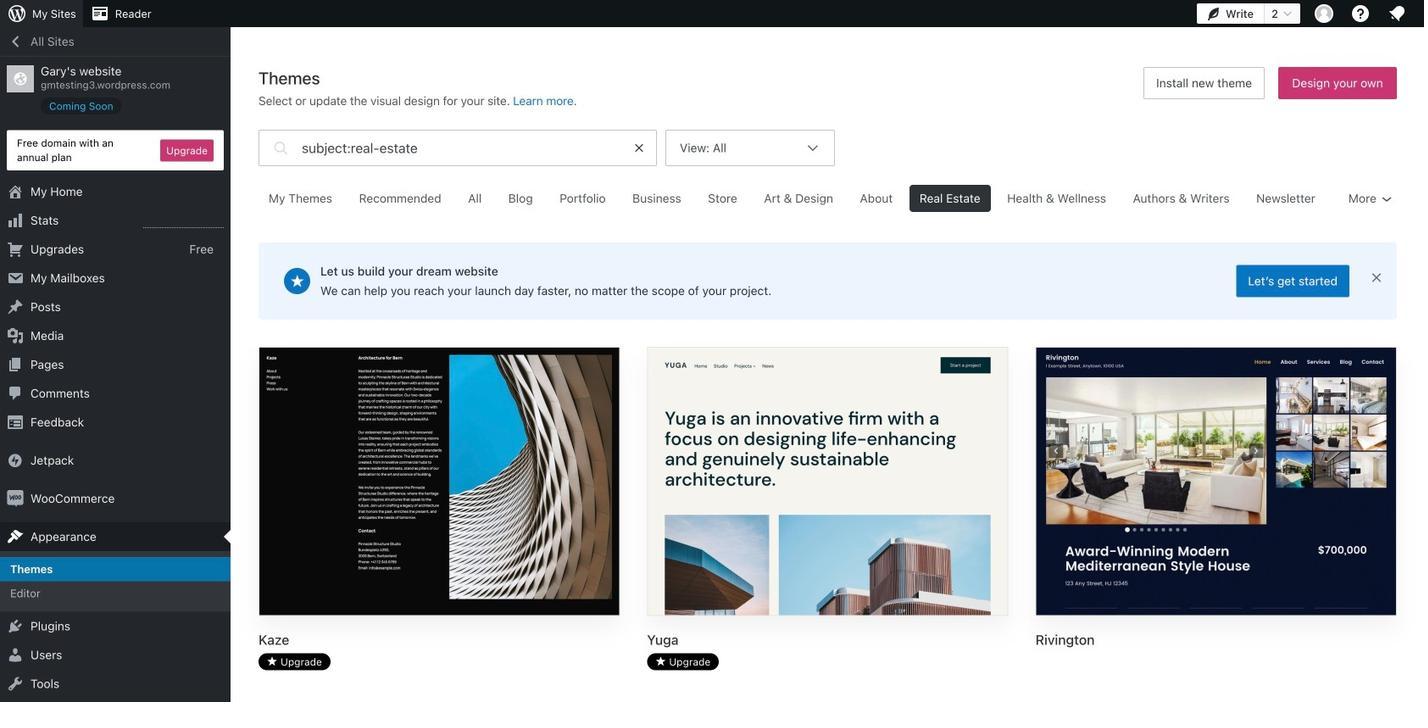Task type: locate. For each thing, give the bounding box(es) containing it.
None search field
[[259, 126, 657, 170]]

2 img image from the top
[[7, 490, 24, 507]]

1 vertical spatial img image
[[7, 490, 24, 507]]

0 vertical spatial img image
[[7, 452, 24, 469]]

img image
[[7, 452, 24, 469], [7, 490, 24, 507]]

yuga is a clean and elegant theme. its sophisticated typography and clean look make it a perfect match for an architecture firm. image
[[648, 348, 1008, 618]]

clear search image
[[633, 142, 646, 154]]

highest hourly views 0 image
[[143, 217, 224, 228]]



Task type: vqa. For each thing, say whether or not it's contained in the screenshot.
My Home link
no



Task type: describe. For each thing, give the bounding box(es) containing it.
dismiss image
[[1370, 271, 1384, 284]]

Search search field
[[302, 131, 622, 165]]

open search image
[[270, 126, 291, 170]]

rivington is a robust theme designed for single property real estate. image
[[1037, 348, 1396, 618]]

help image
[[1351, 3, 1371, 24]]

my profile image
[[1315, 4, 1334, 23]]

kaze is a simple 3-column dark-colored theme with small font sizes. image
[[259, 348, 619, 618]]

1 img image from the top
[[7, 452, 24, 469]]

manage your notifications image
[[1387, 3, 1407, 24]]



